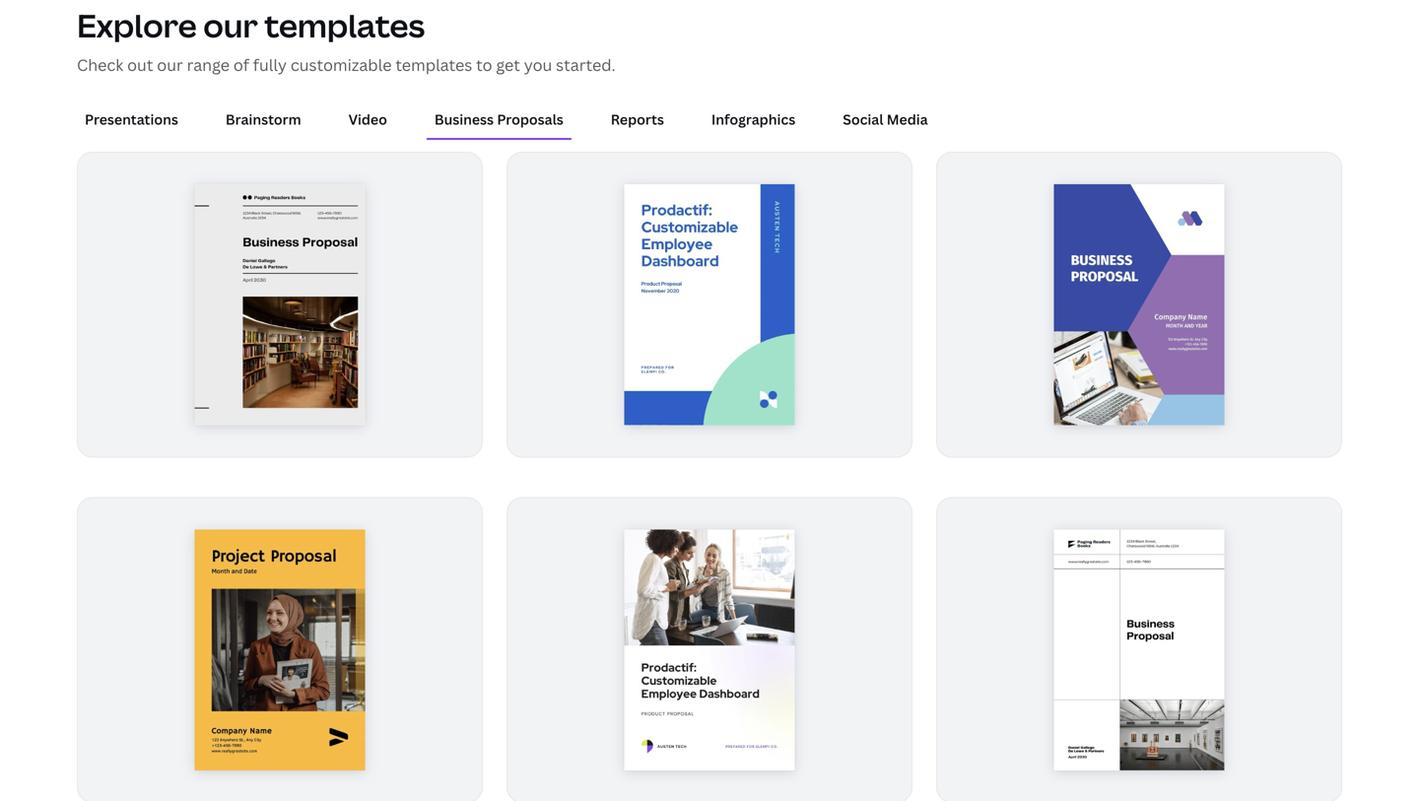 Task type: locate. For each thing, give the bounding box(es) containing it.
explore
[[77, 4, 197, 47]]

templates left to
[[395, 54, 472, 75]]

out
[[127, 54, 153, 75]]

business proposals
[[434, 110, 563, 128]]

infographics
[[711, 110, 795, 128]]

check
[[77, 54, 123, 75]]

our right the 'out'
[[157, 54, 183, 75]]

to
[[476, 54, 492, 75]]

brainstorm
[[226, 110, 301, 128]]

presentations
[[85, 110, 178, 128]]

black and gray minimalist indie publishing company business proposal image
[[195, 185, 365, 425]]

our
[[203, 4, 258, 47], [157, 54, 183, 75]]

range
[[187, 54, 230, 75]]

templates up the customizable
[[264, 4, 425, 47]]

get
[[496, 54, 520, 75]]

0 vertical spatial our
[[203, 4, 258, 47]]

1 vertical spatial our
[[157, 54, 183, 75]]

infographics button
[[704, 100, 803, 138]]

blue and green casual corporate app development business proposal image
[[624, 185, 795, 425]]

white and dark blue minimalist indie publishing company startup business proposal image
[[1054, 530, 1224, 771]]

our up of
[[203, 4, 258, 47]]

social media button
[[835, 100, 936, 138]]

video
[[348, 110, 387, 128]]

proposals
[[497, 110, 563, 128]]

media
[[887, 110, 928, 128]]

templates
[[264, 4, 425, 47], [395, 54, 472, 75]]

green and purple professional gradient app development startup business proposal image
[[624, 530, 795, 771]]



Task type: describe. For each thing, give the bounding box(es) containing it.
started.
[[556, 54, 616, 75]]

reports
[[611, 110, 664, 128]]

customizable
[[291, 54, 392, 75]]

0 vertical spatial templates
[[264, 4, 425, 47]]

reports button
[[603, 100, 672, 138]]

presentations button
[[77, 100, 186, 138]]

social
[[843, 110, 883, 128]]

general proposal in purple blue friendly dynamic style image
[[1054, 185, 1224, 425]]

0 horizontal spatial our
[[157, 54, 183, 75]]

1 horizontal spatial our
[[203, 4, 258, 47]]

business proposals button
[[427, 100, 571, 138]]

of
[[233, 54, 249, 75]]

explore our templates check out our range of fully customizable templates to get you started.
[[77, 4, 616, 75]]

general proposal in yellow white professional gradient style image
[[195, 530, 365, 771]]

video button
[[341, 100, 395, 138]]

brainstorm button
[[218, 100, 309, 138]]

social media
[[843, 110, 928, 128]]

1 vertical spatial templates
[[395, 54, 472, 75]]

you
[[524, 54, 552, 75]]

business
[[434, 110, 494, 128]]

fully
[[253, 54, 287, 75]]



Task type: vqa. For each thing, say whether or not it's contained in the screenshot.
rightmost OUR
yes



